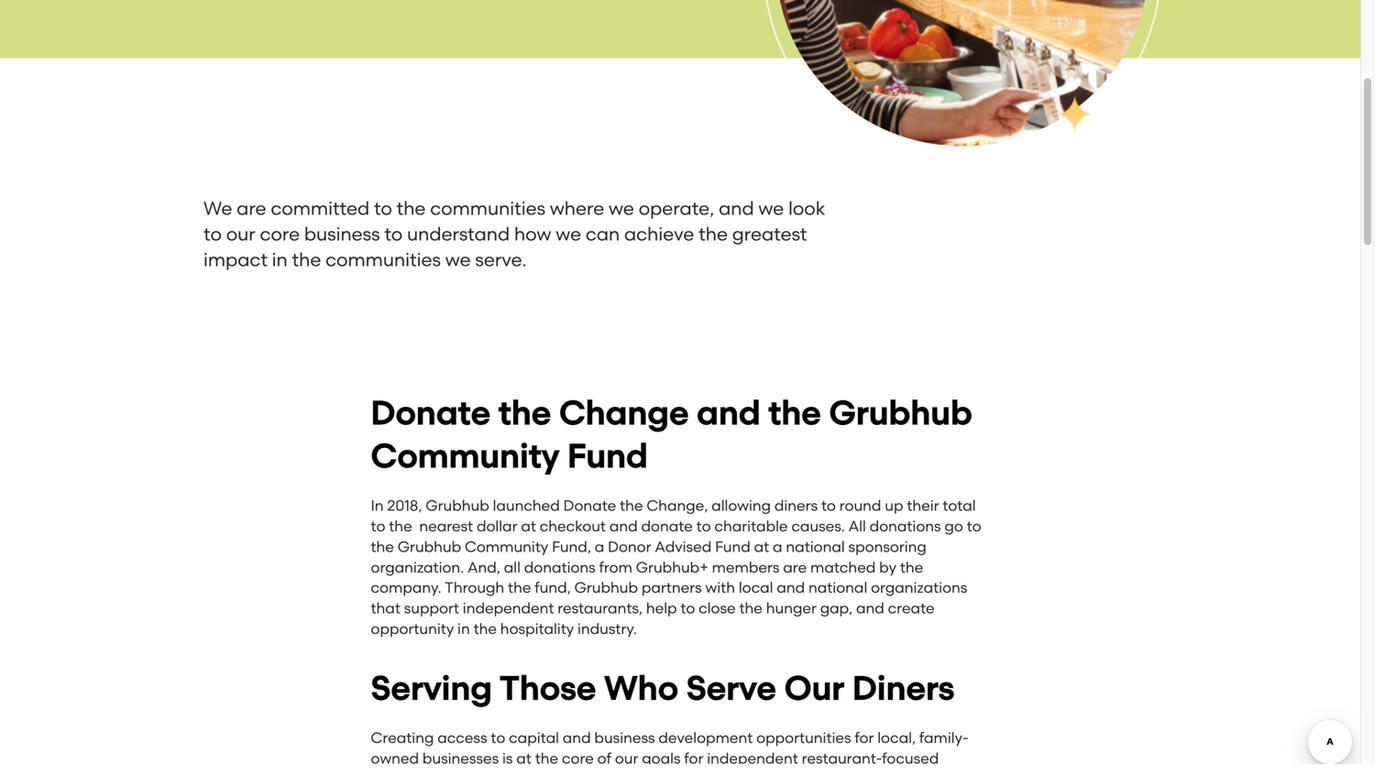 Task type: vqa. For each thing, say whether or not it's contained in the screenshot.
topmost new
no



Task type: describe. For each thing, give the bounding box(es) containing it.
donate inside donate the change and the grubhub community fund
[[371, 393, 491, 433]]

fund,
[[535, 580, 571, 597]]

our
[[784, 669, 844, 708]]

core inside we are committed to the communities where we operate, and we look to our core business to understand how we can achieve the greatest impact in the communities we serve.
[[260, 223, 300, 245]]

serving
[[371, 669, 492, 708]]

round
[[839, 497, 881, 515]]

look
[[788, 198, 825, 220]]

hunger
[[766, 600, 817, 617]]

where
[[550, 198, 604, 220]]

gap,
[[820, 600, 853, 617]]

and inside donate the change and the grubhub community fund
[[697, 393, 761, 433]]

0 vertical spatial national
[[786, 538, 845, 556]]

up
[[885, 497, 903, 515]]

creating access to capital and business development opportunities for local, family- owned businesses is at the core of our goals for independent restaurant-focuse
[[371, 730, 976, 765]]

core inside creating access to capital and business development opportunities for local, family- owned businesses is at the core of our goals for independent restaurant-focuse
[[562, 750, 594, 765]]

fund,
[[552, 538, 591, 556]]

independent inside creating access to capital and business development opportunities for local, family- owned businesses is at the core of our goals for independent restaurant-focuse
[[707, 750, 798, 765]]

how
[[514, 223, 551, 245]]

donate
[[641, 518, 693, 535]]

advised
[[655, 538, 712, 556]]

operate,
[[639, 198, 714, 220]]

are inside we are committed to the communities where we operate, and we look to our core business to understand how we can achieve the greatest impact in the communities we serve.
[[237, 198, 266, 220]]

hospitality
[[500, 621, 574, 638]]

launched
[[493, 497, 560, 515]]

owned
[[371, 750, 419, 765]]

to left understand
[[384, 223, 403, 245]]

our inside creating access to capital and business development opportunities for local, family- owned businesses is at the core of our goals for independent restaurant-focuse
[[615, 750, 638, 765]]

achieve
[[624, 223, 694, 245]]

and inside in 2018, grubhub launched donate the change, allowing diners to round up their total to the  nearest dollar at checkout and donate to charitable causes.
[[609, 518, 638, 535]]

donate the change and the grubhub community fund
[[371, 393, 973, 476]]

opportunity
[[371, 621, 454, 638]]

at inside all donations go to the grubhub community fund, a donor advised fund at a national sponsoring organization. and, all donations from grubhub+ members are matched by the company. through the fund, grubhub partners with local and national organizations that support independent restaurants, help to close the hunger gap, and create opportunity in the hospitality industry.
[[754, 538, 769, 556]]

2 a from the left
[[773, 538, 782, 556]]

by
[[879, 559, 897, 576]]

partners
[[642, 580, 702, 597]]

capital
[[509, 730, 559, 747]]

1 vertical spatial communities
[[326, 249, 441, 271]]

development
[[659, 730, 753, 747]]

we up greatest
[[759, 198, 784, 220]]

serve.
[[475, 249, 527, 271]]

all
[[504, 559, 521, 576]]

1 horizontal spatial for
[[855, 730, 874, 747]]

community for fund,
[[465, 538, 548, 556]]

members
[[712, 559, 780, 576]]

change,
[[647, 497, 708, 515]]

of
[[597, 750, 611, 765]]

donor
[[608, 538, 651, 556]]

2018,
[[387, 497, 422, 515]]

dollar
[[477, 518, 517, 535]]

restaurant-
[[802, 750, 882, 765]]

we are committed to the communities where we operate, and we look to our core business to understand how we can achieve the greatest impact in the communities we serve.
[[204, 198, 825, 271]]

to up the causes.
[[821, 497, 836, 515]]

access
[[437, 730, 487, 747]]

and inside we are committed to the communities where we operate, and we look to our core business to understand how we can achieve the greatest impact in the communities we serve.
[[719, 198, 754, 220]]

business inside we are committed to the communities where we operate, and we look to our core business to understand how we can achieve the greatest impact in the communities we serve.
[[304, 223, 380, 245]]

we down understand
[[445, 249, 471, 271]]

we down where
[[556, 223, 581, 245]]

grubhub+
[[636, 559, 708, 576]]

grubhub inside donate the change and the grubhub community fund
[[829, 393, 973, 433]]

donate inside in 2018, grubhub launched donate the change, allowing diners to round up their total to the  nearest dollar at checkout and donate to charitable causes.
[[563, 497, 616, 515]]

local,
[[878, 730, 916, 747]]

to right go
[[967, 518, 981, 535]]

family-
[[919, 730, 969, 747]]

serve
[[686, 669, 776, 708]]

fund inside all donations go to the grubhub community fund, a donor advised fund at a national sponsoring organization. and, all donations from grubhub+ members are matched by the company. through the fund, grubhub partners with local and national organizations that support independent restaurants, help to close the hunger gap, and create opportunity in the hospitality industry.
[[715, 538, 751, 556]]

1 a from the left
[[595, 538, 604, 556]]

can
[[586, 223, 620, 245]]

in inside all donations go to the grubhub community fund, a donor advised fund at a national sponsoring organization. and, all donations from grubhub+ members are matched by the company. through the fund, grubhub partners with local and national organizations that support independent restaurants, help to close the hunger gap, and create opportunity in the hospitality industry.
[[457, 621, 470, 638]]

their
[[907, 497, 939, 515]]

that
[[371, 600, 401, 617]]



Task type: locate. For each thing, give the bounding box(es) containing it.
2 vertical spatial at
[[516, 750, 532, 765]]

community up the all
[[465, 538, 548, 556]]

at inside creating access to capital and business development opportunities for local, family- owned businesses is at the core of our goals for independent restaurant-focuse
[[516, 750, 532, 765]]

for down development
[[684, 750, 703, 765]]

core left of
[[562, 750, 594, 765]]

1 vertical spatial donate
[[563, 497, 616, 515]]

change
[[559, 393, 689, 433]]

a down charitable
[[773, 538, 782, 556]]

0 horizontal spatial in
[[272, 249, 288, 271]]

our
[[226, 223, 255, 245], [615, 750, 638, 765]]

restaurants,
[[558, 600, 643, 617]]

allowing
[[712, 497, 771, 515]]

0 horizontal spatial fund
[[567, 436, 648, 476]]

matched
[[810, 559, 876, 576]]

to down we on the top left of page
[[204, 223, 222, 245]]

organizations
[[871, 580, 967, 597]]

and,
[[468, 559, 500, 576]]

causes.
[[791, 518, 845, 535]]

opportunities
[[756, 730, 851, 747]]

organization.
[[371, 559, 464, 576]]

0 vertical spatial independent
[[463, 600, 554, 617]]

1 horizontal spatial donate
[[563, 497, 616, 515]]

close
[[699, 600, 736, 617]]

all donations go to the grubhub community fund, a donor advised fund at a national sponsoring organization. and, all donations from grubhub+ members are matched by the company. through the fund, grubhub partners with local and national organizations that support independent restaurants, help to close the hunger gap, and create opportunity in the hospitality industry.
[[371, 518, 981, 638]]

fund up members
[[715, 538, 751, 556]]

communities
[[430, 198, 545, 220], [326, 249, 441, 271]]

1 vertical spatial independent
[[707, 750, 798, 765]]

0 vertical spatial donations
[[870, 518, 941, 535]]

at down launched
[[521, 518, 536, 535]]

to
[[374, 198, 392, 220], [204, 223, 222, 245], [384, 223, 403, 245], [821, 497, 836, 515], [371, 518, 385, 535], [696, 518, 711, 535], [967, 518, 981, 535], [681, 600, 695, 617], [491, 730, 505, 747]]

committed
[[271, 198, 370, 220]]

1 horizontal spatial a
[[773, 538, 782, 556]]

fund down change at bottom
[[567, 436, 648, 476]]

goals
[[642, 750, 681, 765]]

fund inside donate the change and the grubhub community fund
[[567, 436, 648, 476]]

industry.
[[578, 621, 637, 638]]

business
[[304, 223, 380, 245], [594, 730, 655, 747]]

0 vertical spatial core
[[260, 223, 300, 245]]

1 vertical spatial core
[[562, 750, 594, 765]]

to right committed
[[374, 198, 392, 220]]

the inside in 2018, grubhub launched donate the change, allowing diners to round up their total to the  nearest dollar at checkout and donate to charitable causes.
[[620, 497, 643, 515]]

in right impact
[[272, 249, 288, 271]]

community for fund
[[371, 436, 560, 476]]

community
[[371, 436, 560, 476], [465, 538, 548, 556]]

all
[[849, 518, 866, 535]]

understand
[[407, 223, 510, 245]]

community up the nearest
[[371, 436, 560, 476]]

in
[[371, 497, 384, 515]]

support
[[404, 600, 459, 617]]

creating
[[371, 730, 434, 747]]

diners
[[852, 669, 955, 708]]

total
[[943, 497, 976, 515]]

to down partners
[[681, 600, 695, 617]]

and
[[719, 198, 754, 220], [697, 393, 761, 433], [609, 518, 638, 535], [777, 580, 805, 597], [856, 600, 884, 617], [563, 730, 591, 747]]

0 horizontal spatial our
[[226, 223, 255, 245]]

core
[[260, 223, 300, 245], [562, 750, 594, 765]]

the
[[397, 198, 426, 220], [699, 223, 728, 245], [292, 249, 321, 271], [499, 393, 551, 433], [769, 393, 821, 433], [620, 497, 643, 515], [371, 538, 394, 556], [900, 559, 923, 576], [508, 580, 531, 597], [739, 600, 763, 617], [474, 621, 497, 638], [535, 750, 558, 765]]

our up impact
[[226, 223, 255, 245]]

1 vertical spatial our
[[615, 750, 638, 765]]

to down the in in the left of the page
[[371, 518, 385, 535]]

1 vertical spatial at
[[754, 538, 769, 556]]

independent
[[463, 600, 554, 617], [707, 750, 798, 765]]

those
[[499, 669, 596, 708]]

charitable
[[714, 518, 788, 535]]

0 vertical spatial communities
[[430, 198, 545, 220]]

create
[[888, 600, 935, 617]]

0 vertical spatial for
[[855, 730, 874, 747]]

we
[[204, 198, 232, 220]]

are
[[237, 198, 266, 220], [783, 559, 807, 576]]

sponsoring
[[848, 538, 927, 556]]

1 horizontal spatial our
[[615, 750, 638, 765]]

communities down understand
[[326, 249, 441, 271]]

impact
[[204, 249, 268, 271]]

are right we on the top left of page
[[237, 198, 266, 220]]

through
[[445, 580, 504, 597]]

at
[[521, 518, 536, 535], [754, 538, 769, 556], [516, 750, 532, 765]]

are up hunger
[[783, 559, 807, 576]]

1 horizontal spatial independent
[[707, 750, 798, 765]]

independent down development
[[707, 750, 798, 765]]

core down committed
[[260, 223, 300, 245]]

grubhub inside in 2018, grubhub launched donate the change, allowing diners to round up their total to the  nearest dollar at checkout and donate to charitable causes.
[[426, 497, 489, 515]]

in
[[272, 249, 288, 271], [457, 621, 470, 638]]

fund
[[567, 436, 648, 476], [715, 538, 751, 556]]

0 vertical spatial donate
[[371, 393, 491, 433]]

diners
[[775, 497, 818, 515]]

and inside creating access to capital and business development opportunities for local, family- owned businesses is at the core of our goals for independent restaurant-focuse
[[563, 730, 591, 747]]

independent inside all donations go to the grubhub community fund, a donor advised fund at a national sponsoring organization. and, all donations from grubhub+ members are matched by the company. through the fund, grubhub partners with local and national organizations that support independent restaurants, help to close the hunger gap, and create opportunity in the hospitality industry.
[[463, 600, 554, 617]]

at inside in 2018, grubhub launched donate the change, allowing diners to round up their total to the  nearest dollar at checkout and donate to charitable causes.
[[521, 518, 536, 535]]

from
[[599, 559, 632, 576]]

1 vertical spatial donations
[[524, 559, 596, 576]]

serving those who serve our diners
[[371, 669, 955, 708]]

1 horizontal spatial fund
[[715, 538, 751, 556]]

at down charitable
[[754, 538, 769, 556]]

0 horizontal spatial are
[[237, 198, 266, 220]]

0 horizontal spatial donate
[[371, 393, 491, 433]]

businesses
[[422, 750, 499, 765]]

0 horizontal spatial donations
[[524, 559, 596, 576]]

0 horizontal spatial business
[[304, 223, 380, 245]]

at right is
[[516, 750, 532, 765]]

community inside donate the change and the grubhub community fund
[[371, 436, 560, 476]]

greatest
[[732, 223, 807, 245]]

in inside we are committed to the communities where we operate, and we look to our core business to understand how we can achieve the greatest impact in the communities we serve.
[[272, 249, 288, 271]]

donate
[[371, 393, 491, 433], [563, 497, 616, 515]]

is
[[502, 750, 513, 765]]

to up is
[[491, 730, 505, 747]]

to inside creating access to capital and business development opportunities for local, family- owned businesses is at the core of our goals for independent restaurant-focuse
[[491, 730, 505, 747]]

1 vertical spatial for
[[684, 750, 703, 765]]

business up of
[[594, 730, 655, 747]]

0 vertical spatial our
[[226, 223, 255, 245]]

1 vertical spatial fund
[[715, 538, 751, 556]]

0 horizontal spatial independent
[[463, 600, 554, 617]]

our right of
[[615, 750, 638, 765]]

communities up understand
[[430, 198, 545, 220]]

0 horizontal spatial for
[[684, 750, 703, 765]]

company.
[[371, 580, 441, 597]]

0 vertical spatial are
[[237, 198, 266, 220]]

who
[[604, 669, 679, 708]]

0 horizontal spatial core
[[260, 223, 300, 245]]

0 vertical spatial fund
[[567, 436, 648, 476]]

national
[[786, 538, 845, 556], [809, 580, 867, 597]]

go
[[945, 518, 963, 535]]

donations up fund,
[[524, 559, 596, 576]]

we
[[609, 198, 634, 220], [759, 198, 784, 220], [556, 223, 581, 245], [445, 249, 471, 271]]

to up advised
[[696, 518, 711, 535]]

1 vertical spatial community
[[465, 538, 548, 556]]

0 vertical spatial business
[[304, 223, 380, 245]]

0 vertical spatial in
[[272, 249, 288, 271]]

1 vertical spatial are
[[783, 559, 807, 576]]

for
[[855, 730, 874, 747], [684, 750, 703, 765]]

0 vertical spatial community
[[371, 436, 560, 476]]

help
[[646, 600, 677, 617]]

1 vertical spatial in
[[457, 621, 470, 638]]

1 horizontal spatial core
[[562, 750, 594, 765]]

our inside we are committed to the communities where we operate, and we look to our core business to understand how we can achieve the greatest impact in the communities we serve.
[[226, 223, 255, 245]]

a
[[595, 538, 604, 556], [773, 538, 782, 556]]

0 vertical spatial at
[[521, 518, 536, 535]]

independent up hospitality on the left of page
[[463, 600, 554, 617]]

local
[[739, 580, 773, 597]]

1 horizontal spatial business
[[594, 730, 655, 747]]

for up restaurant-
[[855, 730, 874, 747]]

in 2018, grubhub launched donate the change, allowing diners to round up their total to the  nearest dollar at checkout and donate to charitable causes.
[[371, 497, 976, 535]]

donations down up
[[870, 518, 941, 535]]

1 horizontal spatial in
[[457, 621, 470, 638]]

business inside creating access to capital and business development opportunities for local, family- owned businesses is at the core of our goals for independent restaurant-focuse
[[594, 730, 655, 747]]

donations
[[870, 518, 941, 535], [524, 559, 596, 576]]

checkout
[[540, 518, 606, 535]]

0 horizontal spatial a
[[595, 538, 604, 556]]

national up gap,
[[809, 580, 867, 597]]

a up from
[[595, 538, 604, 556]]

nearest
[[419, 518, 473, 535]]

1 vertical spatial national
[[809, 580, 867, 597]]

1 horizontal spatial are
[[783, 559, 807, 576]]

national down the causes.
[[786, 538, 845, 556]]

frame image
[[726, 0, 1161, 167]]

in down support
[[457, 621, 470, 638]]

business down committed
[[304, 223, 380, 245]]

we up can
[[609, 198, 634, 220]]

1 vertical spatial business
[[594, 730, 655, 747]]

the inside creating access to capital and business development opportunities for local, family- owned businesses is at the core of our goals for independent restaurant-focuse
[[535, 750, 558, 765]]

community inside all donations go to the grubhub community fund, a donor advised fund at a national sponsoring organization. and, all donations from grubhub+ members are matched by the company. through the fund, grubhub partners with local and national organizations that support independent restaurants, help to close the hunger gap, and create opportunity in the hospitality industry.
[[465, 538, 548, 556]]

1 horizontal spatial donations
[[870, 518, 941, 535]]

with
[[705, 580, 735, 597]]

are inside all donations go to the grubhub community fund, a donor advised fund at a national sponsoring organization. and, all donations from grubhub+ members are matched by the company. through the fund, grubhub partners with local and national organizations that support independent restaurants, help to close the hunger gap, and create opportunity in the hospitality industry.
[[783, 559, 807, 576]]



